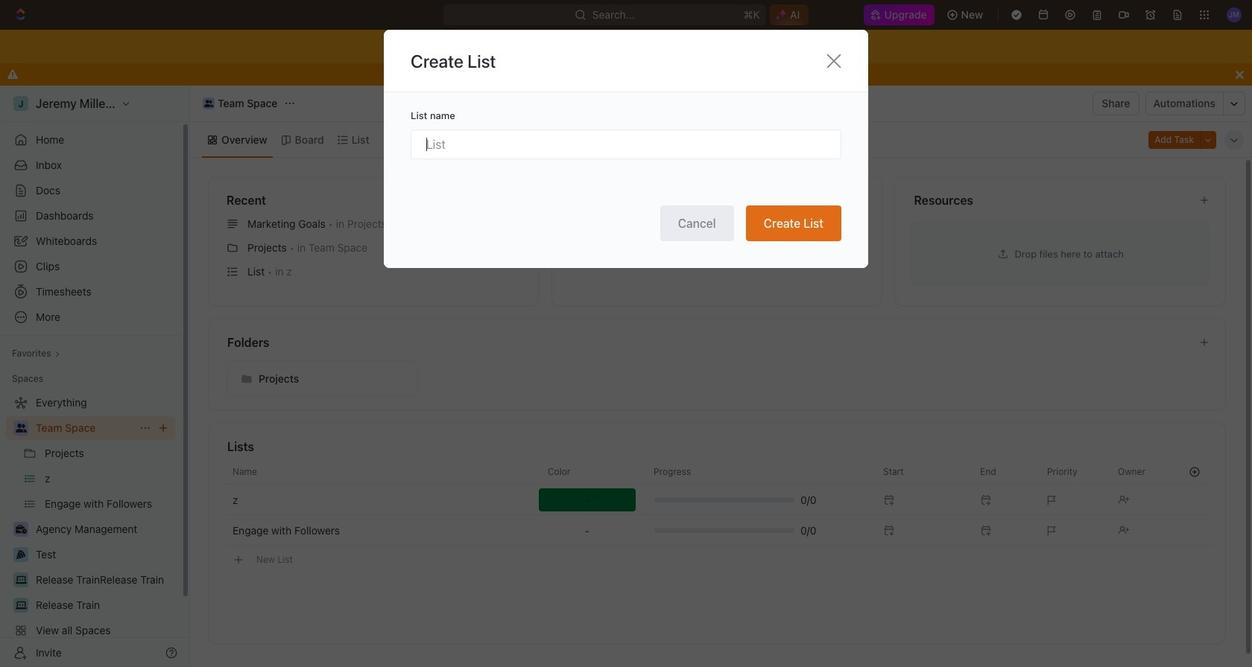 Task type: describe. For each thing, give the bounding box(es) containing it.
0 vertical spatial user group image
[[204, 100, 213, 107]]

sidebar navigation
[[0, 86, 190, 668]]



Task type: locate. For each thing, give the bounding box(es) containing it.
user group image inside sidebar navigation
[[15, 424, 26, 433]]

tree
[[6, 391, 175, 668]]

tree inside sidebar navigation
[[6, 391, 175, 668]]

0 horizontal spatial user group image
[[15, 424, 26, 433]]

1 vertical spatial user group image
[[15, 424, 26, 433]]

List text field
[[411, 129, 841, 159]]

user group image
[[204, 100, 213, 107], [15, 424, 26, 433]]

1 horizontal spatial user group image
[[204, 100, 213, 107]]



Task type: vqa. For each thing, say whether or not it's contained in the screenshot.
Calendar to the bottom
no



